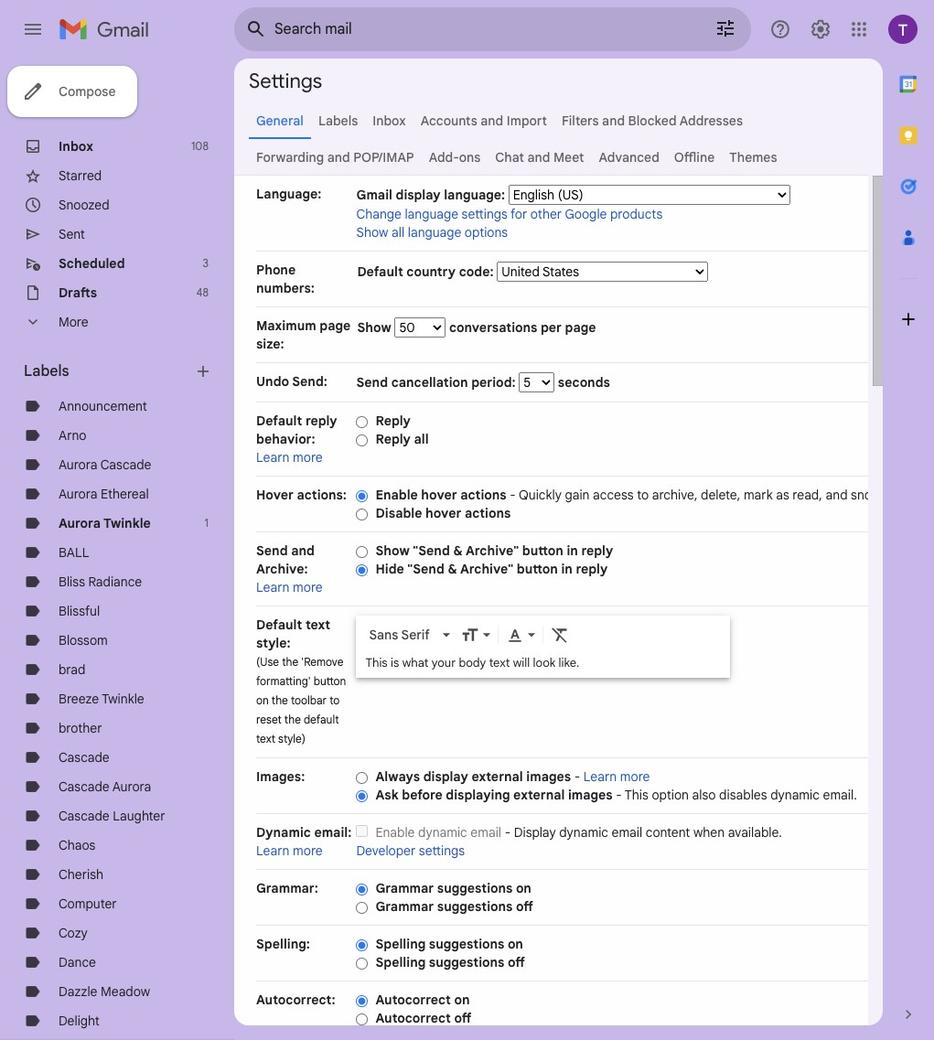 Task type: vqa. For each thing, say whether or not it's contained in the screenshot.
the bottom while
no



Task type: locate. For each thing, give the bounding box(es) containing it.
language
[[405, 206, 459, 222], [408, 224, 462, 241]]

& up hide "send & archive" button in reply
[[454, 543, 463, 559]]

2 grammar from the top
[[376, 899, 434, 915]]

this left option
[[625, 787, 649, 804]]

default up style: at the bottom left
[[256, 617, 302, 633]]

send cancellation period:
[[357, 374, 519, 391]]

search mail image
[[240, 13, 273, 46]]

108
[[191, 139, 209, 153]]

suggestions down grammar suggestions on in the bottom of the page
[[437, 899, 513, 915]]

spelling right spelling suggestions off "radio"
[[376, 955, 426, 971]]

text down reset on the left of the page
[[256, 732, 276, 746]]

2 vertical spatial show
[[376, 543, 410, 559]]

on up reset on the left of the page
[[256, 694, 269, 708]]

1 vertical spatial "send
[[408, 561, 445, 578]]

aurora for aurora twinkle
[[59, 515, 101, 532]]

1 vertical spatial external
[[514, 787, 565, 804]]

language down 'gmail display language:'
[[408, 224, 462, 241]]

and right the chat at the top right of page
[[528, 149, 551, 166]]

show for show
[[357, 319, 395, 336]]

reply for hide "send & archive" button in reply
[[576, 561, 608, 578]]

this left is
[[366, 655, 388, 671]]

1 vertical spatial settings
[[419, 843, 465, 860]]

more button
[[0, 308, 220, 337]]

this is what your body text will look like.
[[366, 655, 580, 671]]

scheduled link
[[59, 255, 125, 272]]

spelling for spelling suggestions off
[[376, 955, 426, 971]]

autocorrect off
[[376, 1011, 472, 1027]]

hover
[[256, 487, 294, 503]]

suggestions for grammar suggestions on
[[437, 881, 513, 897]]

and inside send and archive: learn more
[[291, 543, 315, 559]]

disables
[[720, 787, 768, 804]]

actions up disable hover actions
[[461, 487, 507, 503]]

2 horizontal spatial text
[[489, 655, 510, 671]]

dynamic left email.
[[771, 787, 820, 804]]

cascade for cascade laughter
[[59, 808, 110, 825]]

off down the 'spelling suggestions on'
[[508, 955, 525, 971]]

hover for disable
[[426, 505, 462, 522]]

1 horizontal spatial to
[[637, 487, 649, 503]]

2 vertical spatial button
[[314, 675, 346, 688]]

enable up disable
[[376, 487, 418, 503]]

'remove
[[301, 655, 344, 669]]

learn down "behavior:"
[[256, 449, 290, 466]]

0 vertical spatial all
[[392, 224, 405, 241]]

inbox link up "starred" link
[[59, 138, 93, 155]]

1 vertical spatial spelling
[[376, 955, 426, 971]]

aurora ethereal
[[59, 486, 149, 503]]

1 vertical spatial the
[[272, 694, 288, 708]]

aurora up aurora twinkle
[[59, 486, 97, 503]]

external
[[472, 769, 523, 785], [514, 787, 565, 804]]

1 vertical spatial labels
[[24, 363, 69, 381]]

and for accounts and import
[[481, 113, 504, 129]]

default
[[304, 713, 339, 727]]

button down the show "send & archive" button in reply at the bottom of the page
[[517, 561, 558, 578]]

more inside send and archive: learn more
[[293, 579, 323, 596]]

suggestions down the 'spelling suggestions on'
[[429, 955, 505, 971]]

1 vertical spatial enable
[[376, 825, 415, 841]]

0 vertical spatial this
[[366, 655, 388, 671]]

more inside the 'default reply behavior: learn more'
[[293, 449, 323, 466]]

aurora for aurora cascade
[[59, 457, 97, 473]]

spelling right 'spelling suggestions on' option
[[376, 936, 426, 953]]

"send
[[413, 543, 450, 559], [408, 561, 445, 578]]

dynamic up developer settings link
[[418, 825, 468, 841]]

2 autocorrect from the top
[[376, 1011, 451, 1027]]

before
[[402, 787, 443, 804]]

external up the "displaying"
[[472, 769, 523, 785]]

also
[[693, 787, 716, 804]]

1 vertical spatial off
[[508, 955, 525, 971]]

- left option
[[616, 787, 622, 804]]

page right maximum
[[320, 318, 351, 334]]

learn down dynamic
[[256, 843, 290, 860]]

snoozed
[[59, 197, 110, 213]]

email down the "displaying"
[[471, 825, 502, 841]]

0 vertical spatial autocorrect
[[376, 992, 451, 1009]]

0 vertical spatial to
[[637, 487, 649, 503]]

show
[[357, 224, 388, 241], [357, 319, 395, 336], [376, 543, 410, 559]]

1 vertical spatial reply
[[582, 543, 614, 559]]

sent link
[[59, 226, 85, 243]]

0 vertical spatial grammar
[[376, 881, 434, 897]]

page right 'per'
[[565, 319, 596, 336]]

2 spelling from the top
[[376, 955, 426, 971]]

2 vertical spatial default
[[256, 617, 302, 633]]

reply down gain
[[576, 561, 608, 578]]

all down change
[[392, 224, 405, 241]]

the down formatting' on the bottom
[[272, 694, 288, 708]]

pop/imap
[[354, 149, 414, 166]]

0 horizontal spatial send
[[256, 543, 288, 559]]

tab list
[[883, 59, 935, 975]]

text left 'will'
[[489, 655, 510, 671]]

and left import
[[481, 113, 504, 129]]

1 vertical spatial hover
[[426, 505, 462, 522]]

show down change
[[357, 224, 388, 241]]

0 horizontal spatial inbox link
[[59, 138, 93, 155]]

accounts and import link
[[421, 113, 547, 129]]

0 vertical spatial language
[[405, 206, 459, 222]]

1 vertical spatial reply
[[376, 431, 411, 448]]

1 vertical spatial to
[[330, 694, 340, 708]]

in down gain
[[567, 543, 578, 559]]

ethereal
[[101, 486, 149, 503]]

blossom link
[[59, 633, 108, 649]]

1 vertical spatial button
[[517, 561, 558, 578]]

0 vertical spatial in
[[567, 543, 578, 559]]

compose
[[59, 83, 116, 100]]

archive" for show
[[466, 543, 519, 559]]

1 vertical spatial actions
[[465, 505, 511, 522]]

inbox inside labels navigation
[[59, 138, 93, 155]]

cascade up chaos
[[59, 808, 110, 825]]

as
[[777, 487, 790, 503]]

send up reply option
[[357, 374, 388, 391]]

more down dynamic
[[293, 843, 323, 860]]

more inside dynamic email: learn more
[[293, 843, 323, 860]]

the up formatting' on the bottom
[[282, 655, 299, 669]]

1 vertical spatial in
[[562, 561, 573, 578]]

actions up the show "send & archive" button in reply at the bottom of the page
[[465, 505, 511, 522]]

0 vertical spatial labels
[[318, 113, 358, 129]]

bliss radiance link
[[59, 574, 142, 590]]

starred link
[[59, 168, 102, 184]]

0 vertical spatial off
[[516, 899, 534, 915]]

1 vertical spatial grammar
[[376, 899, 434, 915]]

what
[[402, 655, 429, 671]]

settings image
[[810, 18, 832, 40]]

0 vertical spatial reply
[[376, 413, 411, 429]]

1 horizontal spatial labels
[[318, 113, 358, 129]]

bliss
[[59, 574, 85, 590]]

0 horizontal spatial inbox
[[59, 138, 93, 155]]

0 vertical spatial enable
[[376, 487, 418, 503]]

options
[[465, 224, 508, 241]]

grammar suggestions on
[[376, 881, 532, 897]]

0 vertical spatial twinkle
[[103, 515, 151, 532]]

0 vertical spatial spelling
[[376, 936, 426, 953]]

show all language options
[[357, 224, 508, 241]]

send up archive:
[[256, 543, 288, 559]]

delight
[[59, 1013, 100, 1030]]

0 vertical spatial send
[[357, 374, 388, 391]]

reply up "behavior:"
[[306, 413, 337, 429]]

actions:
[[297, 487, 347, 503]]

default inside the 'default reply behavior: learn more'
[[256, 413, 302, 429]]

twinkle
[[103, 515, 151, 532], [102, 691, 144, 708]]

twinkle down the ethereal
[[103, 515, 151, 532]]

settings up grammar suggestions on in the bottom of the page
[[419, 843, 465, 860]]

- left display
[[505, 825, 511, 841]]

on inside default text style: (use the 'remove formatting' button on the toolbar to reset the default text style)
[[256, 694, 269, 708]]

all for reply
[[414, 431, 429, 448]]

- up ask before displaying external images - this option also disables dynamic email.
[[575, 769, 581, 785]]

dynamic
[[771, 787, 820, 804], [418, 825, 468, 841], [560, 825, 609, 841]]

images up enable dynamic email - display dynamic email content when available. developer settings
[[568, 787, 613, 804]]

formatting options toolbar
[[362, 618, 725, 652]]

archive"
[[466, 543, 519, 559], [460, 561, 514, 578]]

hover right disable
[[426, 505, 462, 522]]

brother
[[59, 720, 102, 737]]

chat and meet
[[496, 149, 585, 166]]

and for chat and meet
[[528, 149, 551, 166]]

suggestions up spelling suggestions off
[[429, 936, 505, 953]]

autocorrect for autocorrect off
[[376, 1011, 451, 1027]]

1 horizontal spatial dynamic
[[560, 825, 609, 841]]

in up remove formatting ‪(⌘\)‬ image
[[562, 561, 573, 578]]

inbox up 'pop/imap'
[[373, 113, 406, 129]]

1 vertical spatial twinkle
[[102, 691, 144, 708]]

labels down more at left
[[24, 363, 69, 381]]

0 vertical spatial external
[[472, 769, 523, 785]]

bliss radiance
[[59, 574, 142, 590]]

enable hover actions - quickly gain access to archive, delete, mark as read, and snooze control
[[376, 487, 935, 503]]

0 vertical spatial text
[[306, 617, 331, 633]]

enable for enable dynamic email
[[376, 825, 415, 841]]

reset
[[256, 713, 282, 727]]

2 vertical spatial the
[[285, 713, 301, 727]]

suggestions for spelling suggestions off
[[429, 955, 505, 971]]

default up "behavior:"
[[256, 413, 302, 429]]

text up 'remove
[[306, 617, 331, 633]]

0 vertical spatial settings
[[462, 206, 508, 222]]

scheduled
[[59, 255, 125, 272]]

Search mail text field
[[275, 20, 664, 38]]

None checkbox
[[357, 826, 368, 838]]

2 email from the left
[[612, 825, 643, 841]]

button for hide "send & archive" button in reply
[[517, 561, 558, 578]]

Ask before displaying external images radio
[[357, 790, 368, 804]]

1 email from the left
[[471, 825, 502, 841]]

button down 'remove
[[314, 675, 346, 688]]

developer settings link
[[357, 843, 465, 860]]

0 horizontal spatial to
[[330, 694, 340, 708]]

0 vertical spatial inbox link
[[373, 113, 406, 129]]

grammar
[[376, 881, 434, 897], [376, 899, 434, 915]]

archive" down the show "send & archive" button in reply at the bottom of the page
[[460, 561, 514, 578]]

Always display external images radio
[[357, 772, 368, 785]]

email
[[471, 825, 502, 841], [612, 825, 643, 841]]

default left country
[[357, 264, 404, 280]]

phone
[[256, 262, 296, 278]]

1 vertical spatial send
[[256, 543, 288, 559]]

language up show all language options link
[[405, 206, 459, 222]]

labels up forwarding and pop/imap link
[[318, 113, 358, 129]]

learn more link down dynamic
[[256, 843, 323, 860]]

inbox up "starred" link
[[59, 138, 93, 155]]

to up default
[[330, 694, 340, 708]]

available.
[[728, 825, 783, 841]]

1 vertical spatial show
[[357, 319, 395, 336]]

cascade down the cascade link
[[59, 779, 110, 795]]

1 vertical spatial display
[[424, 769, 469, 785]]

display up the before
[[424, 769, 469, 785]]

to right access
[[637, 487, 649, 503]]

1 vertical spatial inbox
[[59, 138, 93, 155]]

0 vertical spatial images
[[527, 769, 571, 785]]

1 autocorrect from the top
[[376, 992, 451, 1009]]

1 vertical spatial default
[[256, 413, 302, 429]]

default for default text style: (use the 'remove formatting' button on the toolbar to reset the default text style)
[[256, 617, 302, 633]]

2 horizontal spatial dynamic
[[771, 787, 820, 804]]

"send for show
[[413, 543, 450, 559]]

labels link
[[318, 113, 358, 129]]

inbox link
[[373, 113, 406, 129], [59, 138, 93, 155]]

2 vertical spatial reply
[[576, 561, 608, 578]]

Autocorrect on radio
[[357, 995, 368, 1009]]

1 horizontal spatial this
[[625, 787, 649, 804]]

1 horizontal spatial email
[[612, 825, 643, 841]]

inbox link up 'pop/imap'
[[373, 113, 406, 129]]

actions for disable
[[465, 505, 511, 522]]

aurora twinkle link
[[59, 515, 151, 532]]

blissful
[[59, 603, 100, 620]]

default for default country code:
[[357, 264, 404, 280]]

grammar right grammar suggestions off radio
[[376, 899, 434, 915]]

displaying
[[446, 787, 510, 804]]

1 reply from the top
[[376, 413, 411, 429]]

0 horizontal spatial all
[[392, 224, 405, 241]]

button up hide "send & archive" button in reply
[[523, 543, 564, 559]]

brad
[[59, 662, 85, 678]]

page inside maximum page size:
[[320, 318, 351, 334]]

autocorrect down the autocorrect on
[[376, 1011, 451, 1027]]

learn down archive:
[[256, 579, 290, 596]]

2 reply from the top
[[376, 431, 411, 448]]

suggestions for grammar suggestions off
[[437, 899, 513, 915]]

1 horizontal spatial inbox link
[[373, 113, 406, 129]]

external down always display external images - learn more
[[514, 787, 565, 804]]

delight link
[[59, 1013, 100, 1030]]

and for send and archive: learn more
[[291, 543, 315, 559]]

1 horizontal spatial send
[[357, 374, 388, 391]]

enable for enable hover actions
[[376, 487, 418, 503]]

brad link
[[59, 662, 85, 678]]

learn
[[256, 449, 290, 466], [256, 579, 290, 596], [584, 769, 617, 785], [256, 843, 290, 860]]

send for send cancellation period:
[[357, 374, 388, 391]]

0 horizontal spatial page
[[320, 318, 351, 334]]

brother link
[[59, 720, 102, 737]]

on down spelling suggestions off
[[454, 992, 470, 1009]]

email down ask before displaying external images - this option also disables dynamic email.
[[612, 825, 643, 841]]

display up show all language options
[[396, 187, 441, 203]]

1 grammar from the top
[[376, 881, 434, 897]]

cascade for the cascade link
[[59, 750, 110, 766]]

all for show
[[392, 224, 405, 241]]

show right maximum page size:
[[357, 319, 395, 336]]

hover up disable hover actions
[[421, 487, 457, 503]]

send and archive: learn more
[[256, 543, 323, 596]]

learn more link for and
[[256, 579, 323, 596]]

1 vertical spatial all
[[414, 431, 429, 448]]

1 enable from the top
[[376, 487, 418, 503]]

1 vertical spatial &
[[448, 561, 457, 578]]

"send right hide
[[408, 561, 445, 578]]

reply up reply all
[[376, 413, 411, 429]]

enable inside enable dynamic email - display dynamic email content when available. developer settings
[[376, 825, 415, 841]]

country
[[407, 264, 456, 280]]

0 vertical spatial default
[[357, 264, 404, 280]]

on up spelling suggestions off
[[508, 936, 524, 953]]

reply right reply all option
[[376, 431, 411, 448]]

2 enable from the top
[[376, 825, 415, 841]]

autocorrect for autocorrect on
[[376, 992, 451, 1009]]

behavior:
[[256, 431, 315, 448]]

more down "behavior:"
[[293, 449, 323, 466]]

labels inside navigation
[[24, 363, 69, 381]]

grammar for grammar suggestions on
[[376, 881, 434, 897]]

0 vertical spatial reply
[[306, 413, 337, 429]]

default country code:
[[357, 264, 497, 280]]

1 horizontal spatial inbox
[[373, 113, 406, 129]]

show "send & archive" button in reply
[[376, 543, 614, 559]]

reply down access
[[582, 543, 614, 559]]

0 vertical spatial archive"
[[466, 543, 519, 559]]

None search field
[[234, 7, 752, 51]]

grammar down developer settings link
[[376, 881, 434, 897]]

1 vertical spatial archive"
[[460, 561, 514, 578]]

size:
[[256, 336, 284, 352]]

autocorrect up autocorrect off
[[376, 992, 451, 1009]]

0 vertical spatial button
[[523, 543, 564, 559]]

0 vertical spatial display
[[396, 187, 441, 203]]

off down grammar suggestions on in the bottom of the page
[[516, 899, 534, 915]]

off for grammar suggestions off
[[516, 899, 534, 915]]

send for send and archive: learn more
[[256, 543, 288, 559]]

Autocorrect off radio
[[357, 1013, 368, 1027]]

0 vertical spatial actions
[[461, 487, 507, 503]]

"send down disable hover actions
[[413, 543, 450, 559]]

ball
[[59, 545, 89, 561]]

seconds
[[555, 374, 610, 391]]

settings up options
[[462, 206, 508, 222]]

cascade down 'brother' link
[[59, 750, 110, 766]]

and down labels link
[[327, 149, 350, 166]]

learn more link down archive:
[[256, 579, 323, 596]]

0 horizontal spatial text
[[256, 732, 276, 746]]

0 vertical spatial show
[[357, 224, 388, 241]]

send inside send and archive: learn more
[[256, 543, 288, 559]]

1 horizontal spatial all
[[414, 431, 429, 448]]

sent
[[59, 226, 85, 243]]

grammar suggestions off
[[376, 899, 534, 915]]

aurora up ball
[[59, 515, 101, 532]]

hide
[[376, 561, 404, 578]]

style)
[[278, 732, 306, 746]]

display
[[396, 187, 441, 203], [424, 769, 469, 785]]

email.
[[823, 787, 858, 804]]

1 spelling from the top
[[376, 936, 426, 953]]

learn more link down "behavior:"
[[256, 449, 323, 466]]

in for show "send & archive" button in reply
[[567, 543, 578, 559]]

spelling suggestions off
[[376, 955, 525, 971]]

0 horizontal spatial labels
[[24, 363, 69, 381]]

0 vertical spatial "send
[[413, 543, 450, 559]]

archive:
[[256, 561, 308, 578]]

1 vertical spatial autocorrect
[[376, 1011, 451, 1027]]

reply
[[306, 413, 337, 429], [582, 543, 614, 559], [576, 561, 608, 578]]

email:
[[314, 825, 352, 841]]

0 vertical spatial hover
[[421, 487, 457, 503]]

0 horizontal spatial email
[[471, 825, 502, 841]]

1 horizontal spatial text
[[306, 617, 331, 633]]

enable up developer
[[376, 825, 415, 841]]

0 vertical spatial &
[[454, 543, 463, 559]]

announcement link
[[59, 398, 147, 415]]

1 vertical spatial inbox link
[[59, 138, 93, 155]]

hover for enable
[[421, 487, 457, 503]]

default inside default text style: (use the 'remove formatting' button on the toolbar to reset the default text style)
[[256, 617, 302, 633]]

more down archive:
[[293, 579, 323, 596]]

and for forwarding and pop/imap
[[327, 149, 350, 166]]



Task type: describe. For each thing, give the bounding box(es) containing it.
reply inside the 'default reply behavior: learn more'
[[306, 413, 337, 429]]

learn more link up ask before displaying external images - this option also disables dynamic email.
[[584, 769, 650, 785]]

learn up ask before displaying external images - this option also disables dynamic email.
[[584, 769, 617, 785]]

remove formatting ‪(⌘\)‬ image
[[552, 626, 570, 645]]

default text style: (use the 'remove formatting' button on the toolbar to reset the default text style)
[[256, 617, 346, 746]]

learn inside the 'default reply behavior: learn more'
[[256, 449, 290, 466]]

1 vertical spatial images
[[568, 787, 613, 804]]

Hide "Send & Archive" button in reply radio
[[357, 564, 368, 577]]

snooze
[[851, 487, 893, 503]]

aurora for aurora ethereal
[[59, 486, 97, 503]]

48
[[196, 286, 209, 299]]

snoozed link
[[59, 197, 110, 213]]

reply for reply
[[376, 413, 411, 429]]

1 vertical spatial this
[[625, 787, 649, 804]]

archive,
[[652, 487, 698, 503]]

arno link
[[59, 427, 87, 444]]

labels for labels heading
[[24, 363, 69, 381]]

is
[[391, 655, 399, 671]]

spelling for spelling suggestions on
[[376, 936, 426, 953]]

0 vertical spatial the
[[282, 655, 299, 669]]

0 vertical spatial inbox
[[373, 113, 406, 129]]

more up ask before displaying external images - this option also disables dynamic email.
[[620, 769, 650, 785]]

gmail display language:
[[357, 187, 505, 203]]

settings
[[249, 68, 322, 93]]

suggestions for spelling suggestions on
[[429, 936, 505, 953]]

disable hover actions
[[376, 505, 511, 522]]

in for hide "send & archive" button in reply
[[562, 561, 573, 578]]

main menu image
[[22, 18, 44, 40]]

actions for enable
[[461, 487, 507, 503]]

Reply radio
[[357, 415, 368, 429]]

dazzle
[[59, 984, 97, 1001]]

cascade aurora link
[[59, 779, 151, 795]]

(use
[[256, 655, 279, 669]]

dazzle meadow
[[59, 984, 150, 1001]]

support image
[[770, 18, 792, 40]]

advanced link
[[599, 149, 660, 166]]

language:
[[444, 187, 505, 203]]

compose button
[[7, 66, 138, 117]]

chaos link
[[59, 838, 96, 854]]

undo
[[256, 373, 289, 390]]

ask
[[376, 787, 399, 804]]

aurora ethereal link
[[59, 486, 149, 503]]

button for show "send & archive" button in reply
[[523, 543, 564, 559]]

chat and meet link
[[496, 149, 585, 166]]

aurora up 'laughter'
[[112, 779, 151, 795]]

starred
[[59, 168, 102, 184]]

enable dynamic email - display dynamic email content when available. developer settings
[[357, 825, 783, 860]]

spelling:
[[256, 936, 310, 953]]

gain
[[565, 487, 590, 503]]

on down display
[[516, 881, 532, 897]]

change language settings for other google products link
[[357, 206, 663, 222]]

sans serif
[[369, 627, 430, 644]]

chat
[[496, 149, 525, 166]]

display for always
[[424, 769, 469, 785]]

import
[[507, 113, 547, 129]]

more
[[59, 314, 88, 330]]

labels heading
[[24, 363, 194, 381]]

style:
[[256, 635, 291, 652]]

off for spelling suggestions off
[[508, 955, 525, 971]]

learn inside send and archive: learn more
[[256, 579, 290, 596]]

archive" for hide
[[460, 561, 514, 578]]

disable
[[376, 505, 422, 522]]

advanced search options image
[[708, 10, 744, 47]]

settings inside enable dynamic email - display dynamic email content when available. developer settings
[[419, 843, 465, 860]]

sans
[[369, 627, 399, 644]]

Disable hover actions radio
[[357, 508, 368, 522]]

addresses
[[680, 113, 743, 129]]

- inside enable dynamic email - display dynamic email content when available. developer settings
[[505, 825, 511, 841]]

show for show "send & archive" button in reply
[[376, 543, 410, 559]]

forwarding
[[256, 149, 324, 166]]

Enable hover actions radio
[[357, 490, 368, 503]]

labels navigation
[[0, 59, 234, 1041]]

reply for show "send & archive" button in reply
[[582, 543, 614, 559]]

sans serif option
[[366, 626, 440, 645]]

gmail image
[[59, 11, 158, 48]]

twinkle for aurora twinkle
[[103, 515, 151, 532]]

"send for hide
[[408, 561, 445, 578]]

1 horizontal spatial page
[[565, 319, 596, 336]]

Spelling suggestions on radio
[[357, 939, 368, 953]]

& for show
[[454, 543, 463, 559]]

conversations per page
[[446, 319, 596, 336]]

1 vertical spatial text
[[489, 655, 510, 671]]

numbers:
[[256, 280, 315, 297]]

filters and blocked addresses link
[[562, 113, 743, 129]]

and right the read,
[[826, 487, 848, 503]]

& for hide
[[448, 561, 457, 578]]

2 vertical spatial text
[[256, 732, 276, 746]]

mark
[[744, 487, 773, 503]]

0 horizontal spatial dynamic
[[418, 825, 468, 841]]

content
[[646, 825, 690, 841]]

learn more link for reply
[[256, 449, 323, 466]]

maximum
[[256, 318, 316, 334]]

access
[[593, 487, 634, 503]]

Spelling suggestions off radio
[[357, 957, 368, 971]]

cherish
[[59, 867, 104, 883]]

button inside default text style: (use the 'remove formatting' button on the toolbar to reset the default text style)
[[314, 675, 346, 688]]

dazzle meadow link
[[59, 984, 150, 1001]]

labels for labels link
[[318, 113, 358, 129]]

computer
[[59, 896, 117, 913]]

0 horizontal spatial this
[[366, 655, 388, 671]]

twinkle for breeze twinkle
[[102, 691, 144, 708]]

option
[[652, 787, 689, 804]]

learn inside dynamic email: learn more
[[256, 843, 290, 860]]

breeze
[[59, 691, 99, 708]]

2 vertical spatial off
[[454, 1011, 472, 1027]]

Show "Send & Archive" button in reply radio
[[357, 545, 368, 559]]

grammar for grammar suggestions off
[[376, 899, 434, 915]]

phone numbers:
[[256, 262, 315, 297]]

ask before displaying external images - this option also disables dynamic email.
[[376, 787, 858, 804]]

will
[[513, 655, 530, 671]]

ons
[[459, 149, 481, 166]]

learn more link for email:
[[256, 843, 323, 860]]

aurora twinkle
[[59, 515, 151, 532]]

general link
[[256, 113, 304, 129]]

forwarding and pop/imap
[[256, 149, 414, 166]]

conversations
[[449, 319, 538, 336]]

look
[[533, 655, 556, 671]]

quickly
[[519, 487, 562, 503]]

filters and blocked addresses
[[562, 113, 743, 129]]

display for gmail
[[396, 187, 441, 203]]

reply for reply all
[[376, 431, 411, 448]]

always display external images - learn more
[[376, 769, 650, 785]]

cancellation
[[391, 374, 468, 391]]

cascade laughter
[[59, 808, 165, 825]]

1 vertical spatial language
[[408, 224, 462, 241]]

formatting'
[[256, 675, 311, 688]]

default reply behavior: learn more
[[256, 413, 337, 466]]

to inside default text style: (use the 'remove formatting' button on the toolbar to reset the default text style)
[[330, 694, 340, 708]]

cascade up the ethereal
[[100, 457, 151, 473]]

default for default reply behavior: learn more
[[256, 413, 302, 429]]

radiance
[[88, 574, 142, 590]]

reply all
[[376, 431, 429, 448]]

cherish link
[[59, 867, 104, 883]]

cascade for cascade aurora
[[59, 779, 110, 795]]

autocorrect:
[[256, 992, 336, 1009]]

display
[[514, 825, 556, 841]]

aurora cascade link
[[59, 457, 151, 473]]

toolbar
[[291, 694, 327, 708]]

add-ons
[[429, 149, 481, 166]]

hover actions:
[[256, 487, 347, 503]]

accounts and import
[[421, 113, 547, 129]]

blocked
[[629, 113, 677, 129]]

general
[[256, 113, 304, 129]]

filters
[[562, 113, 599, 129]]

show for show all language options
[[357, 224, 388, 241]]

dynamic email: learn more
[[256, 825, 352, 860]]

read,
[[793, 487, 823, 503]]

- left quickly at the top right
[[510, 487, 516, 503]]

Grammar suggestions on radio
[[357, 883, 368, 897]]

change
[[357, 206, 402, 222]]

dance link
[[59, 955, 96, 971]]

Grammar suggestions off radio
[[357, 902, 368, 915]]

cozy
[[59, 925, 88, 942]]

images:
[[256, 769, 305, 785]]

and for filters and blocked addresses
[[602, 113, 625, 129]]

ball link
[[59, 545, 89, 561]]

Reply all radio
[[357, 434, 368, 447]]



